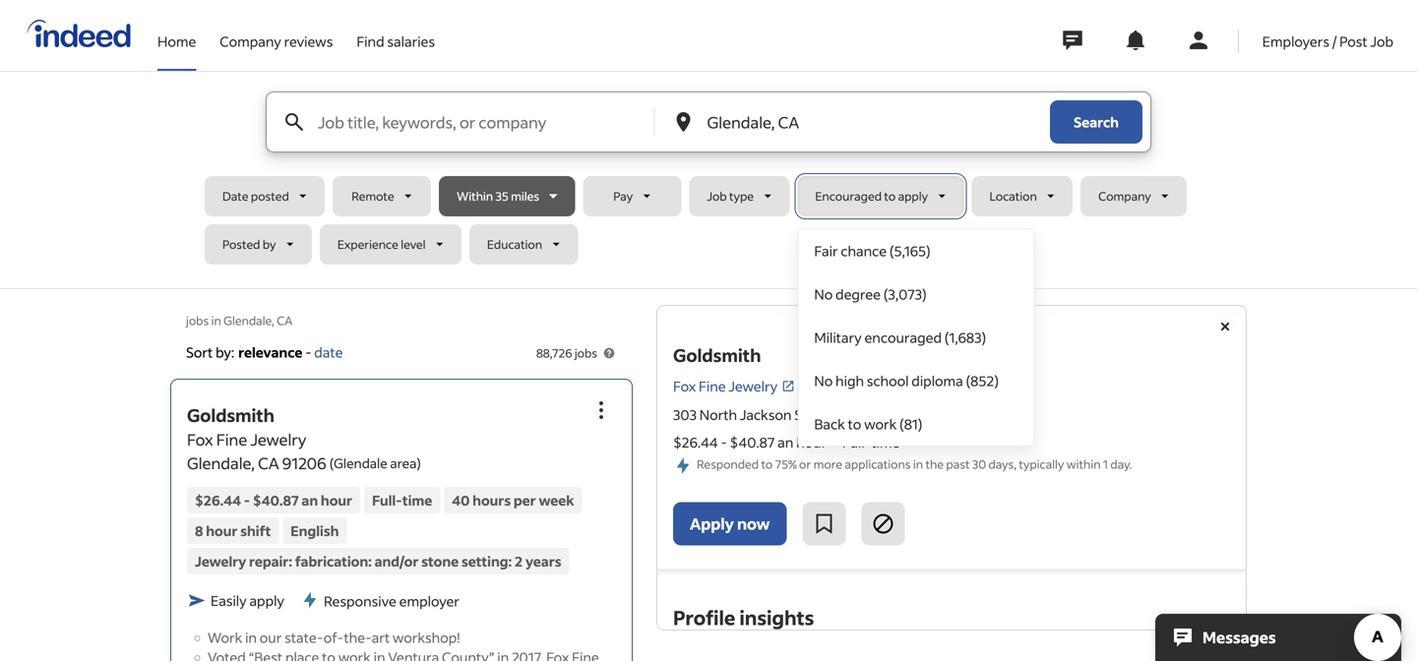 Task type: describe. For each thing, give the bounding box(es) containing it.
glendale, for goldsmith
[[187, 453, 255, 473]]

responded
[[697, 457, 759, 472]]

8 hour shift
[[195, 522, 271, 540]]

messages button
[[1155, 614, 1402, 661]]

of-
[[324, 629, 344, 646]]

posted
[[251, 188, 289, 204]]

military
[[814, 329, 862, 346]]

messages unread count 0 image
[[1060, 21, 1085, 60]]

past
[[946, 457, 970, 472]]

back to work (81) link
[[799, 403, 1034, 446]]

glendale, for 303
[[839, 406, 899, 424]]

profile insights
[[673, 605, 814, 631]]

school
[[867, 372, 909, 390]]

88,726 jobs
[[536, 345, 597, 361]]

easily apply
[[211, 592, 284, 610]]

miles
[[511, 188, 539, 204]]

(
[[329, 455, 334, 472]]

applications
[[845, 457, 911, 472]]

account image
[[1187, 29, 1210, 52]]

military encouraged (1,683) link
[[799, 316, 1034, 359]]

no degree (3,073) link
[[799, 273, 1034, 316]]

$40.87 for $26.44 - $40.87 an hour
[[253, 491, 299, 509]]

encouraged to apply
[[815, 188, 928, 204]]

hour for $26.44 - $40.87 an hour
[[321, 491, 352, 509]]

street,
[[795, 406, 837, 424]]

setting:
[[462, 552, 512, 570]]

type
[[729, 188, 754, 204]]

job inside popup button
[[707, 188, 727, 204]]

no high school diploma (852) link
[[799, 359, 1034, 403]]

search button
[[1050, 100, 1143, 144]]

to for responded
[[761, 457, 773, 472]]

military encouraged (1,683)
[[814, 329, 986, 346]]

company for company
[[1099, 188, 1151, 204]]

no high school diploma (852)
[[814, 372, 999, 390]]

91206 for goldsmith
[[282, 453, 326, 473]]

88,726
[[536, 345, 572, 361]]

state-
[[285, 629, 324, 646]]

job type button
[[689, 176, 790, 217]]

remote
[[352, 188, 394, 204]]

- left "date"
[[305, 343, 311, 361]]

education
[[487, 237, 542, 252]]

years
[[526, 552, 562, 570]]

messages
[[1203, 627, 1276, 648]]

(1,683)
[[945, 329, 986, 346]]

company button
[[1081, 176, 1187, 217]]

none search field containing search
[[205, 92, 1213, 447]]

experience
[[337, 237, 398, 252]]

easily
[[211, 592, 247, 610]]

in for work in our state-of-the-art workshop!
[[245, 629, 257, 646]]

1 horizontal spatial full-
[[843, 433, 871, 451]]

0 horizontal spatial apply
[[249, 592, 284, 610]]

work
[[864, 415, 897, 433]]

no degree (3,073)
[[814, 285, 927, 303]]

find salaries
[[357, 32, 435, 50]]

0 vertical spatial ca
[[277, 313, 293, 328]]

work in our state-of-the-art workshop!
[[208, 629, 460, 646]]

91206 for 303
[[923, 406, 961, 424]]

1 vertical spatial full-
[[372, 491, 402, 509]]

within
[[1067, 457, 1101, 472]]

- down back
[[834, 433, 840, 451]]

encouraged to apply button
[[798, 176, 964, 217]]

glendale
[[334, 455, 387, 472]]

diploma
[[912, 372, 963, 390]]

day.
[[1111, 457, 1132, 472]]

40 hours per week
[[452, 491, 574, 509]]

profile
[[673, 605, 736, 631]]

week
[[539, 491, 574, 509]]

2 vertical spatial hour
[[206, 522, 238, 540]]

responsive
[[324, 592, 397, 610]]

(81)
[[900, 415, 923, 433]]

find
[[357, 32, 384, 50]]

$26.44 - $40.87 an hour
[[195, 491, 352, 509]]

within 35 miles
[[457, 188, 539, 204]]

responsive employer
[[324, 592, 460, 610]]

0 horizontal spatial jewelry
[[195, 552, 246, 570]]

company for company reviews
[[220, 32, 281, 50]]

location
[[990, 188, 1037, 204]]

)
[[417, 455, 421, 472]]

1 horizontal spatial time
[[871, 433, 900, 451]]

goldsmith for goldsmith fox fine jewelry glendale, ca 91206 ( glendale area )
[[187, 404, 274, 427]]

search: Job title, keywords, or company text field
[[314, 93, 653, 152]]

workshop!
[[393, 629, 460, 646]]

goldsmith for goldsmith
[[673, 344, 761, 367]]

2 horizontal spatial in
[[913, 457, 923, 472]]

level
[[401, 237, 426, 252]]

apply inside popup button
[[898, 188, 928, 204]]

area
[[390, 455, 417, 472]]

jewelry repair: fabrication: and/or stone setting: 2 years
[[195, 552, 562, 570]]

40
[[452, 491, 470, 509]]

$26.44 for $26.44 - $40.87 an hour - full-time
[[673, 433, 718, 451]]

pay
[[613, 188, 633, 204]]

find salaries link
[[357, 0, 435, 67]]

/
[[1332, 32, 1337, 50]]

or
[[799, 457, 811, 472]]

to for back
[[848, 415, 862, 433]]

post
[[1340, 32, 1368, 50]]

Edit location text field
[[703, 93, 1011, 152]]

fox inside goldsmith fox fine jewelry glendale, ca 91206 ( glendale area )
[[187, 429, 213, 450]]

within 35 miles button
[[439, 176, 575, 217]]

experience level
[[337, 237, 426, 252]]

employers / post job
[[1263, 32, 1394, 50]]

art
[[372, 629, 390, 646]]

north
[[700, 406, 737, 424]]

goldsmith button
[[187, 404, 274, 427]]

employer
[[399, 592, 460, 610]]

35
[[496, 188, 509, 204]]

30
[[972, 457, 986, 472]]

fox fine jewelry
[[673, 377, 778, 395]]

hour for $26.44 - $40.87 an hour - full-time
[[796, 433, 827, 451]]

location button
[[972, 176, 1073, 217]]

by
[[263, 237, 276, 252]]

not interested image
[[871, 512, 895, 536]]

0 horizontal spatial time
[[402, 491, 432, 509]]

date posted button
[[205, 176, 325, 217]]

search
[[1074, 113, 1119, 131]]



Task type: vqa. For each thing, say whether or not it's contained in the screenshot.
job actions for district property manager is collapsed icon
no



Task type: locate. For each thing, give the bounding box(es) containing it.
$26.44 up 8 hour shift
[[195, 491, 241, 509]]

0 horizontal spatial jobs
[[186, 313, 209, 328]]

jewelry
[[729, 377, 778, 395], [250, 429, 306, 450], [195, 552, 246, 570]]

(3,073)
[[884, 285, 927, 303]]

0 vertical spatial company
[[220, 32, 281, 50]]

1 horizontal spatial $40.87
[[730, 433, 775, 451]]

1
[[1103, 457, 1108, 472]]

1 horizontal spatial apply
[[898, 188, 928, 204]]

save this job image
[[812, 512, 836, 536]]

to right encouraged
[[884, 188, 896, 204]]

company inside dropdown button
[[1099, 188, 1151, 204]]

typically
[[1019, 457, 1064, 472]]

fox fine jewelry link
[[673, 376, 795, 397]]

to left "75%"
[[761, 457, 773, 472]]

1 horizontal spatial an
[[778, 433, 794, 451]]

repair:
[[249, 552, 292, 570]]

apply up our
[[249, 592, 284, 610]]

1 vertical spatial ca
[[901, 406, 920, 424]]

91206 right (81)
[[923, 406, 961, 424]]

glendale, down school
[[839, 406, 899, 424]]

8
[[195, 522, 203, 540]]

1 horizontal spatial 91206
[[923, 406, 961, 424]]

$26.44 for $26.44 - $40.87 an hour
[[195, 491, 241, 509]]

glendale, inside goldsmith fox fine jewelry glendale, ca 91206 ( glendale area )
[[187, 453, 255, 473]]

menu
[[798, 228, 1035, 447]]

full-
[[843, 433, 871, 451], [372, 491, 402, 509]]

job inside 'link'
[[1371, 32, 1394, 50]]

hours
[[473, 491, 511, 509]]

ca inside goldsmith fox fine jewelry glendale, ca 91206 ( glendale area )
[[258, 453, 279, 473]]

ca up relevance
[[277, 313, 293, 328]]

ca up $26.44 - $40.87 an hour
[[258, 453, 279, 473]]

2 vertical spatial in
[[245, 629, 257, 646]]

to inside popup button
[[884, 188, 896, 204]]

fair chance (5,165) link
[[799, 229, 1034, 273]]

0 vertical spatial goldsmith
[[673, 344, 761, 367]]

1 vertical spatial job
[[707, 188, 727, 204]]

1 vertical spatial time
[[402, 491, 432, 509]]

-
[[305, 343, 311, 361], [721, 433, 727, 451], [834, 433, 840, 451], [244, 491, 250, 509]]

full-time
[[372, 491, 432, 509]]

an up 'english'
[[302, 491, 318, 509]]

0 vertical spatial fox
[[673, 377, 696, 395]]

hour up or
[[796, 433, 827, 451]]

work
[[208, 629, 242, 646]]

an for $26.44 - $40.87 an hour
[[302, 491, 318, 509]]

pay button
[[583, 176, 682, 217]]

sort
[[186, 343, 213, 361]]

per
[[514, 491, 536, 509]]

1 vertical spatial jobs
[[575, 345, 597, 361]]

0 vertical spatial jewelry
[[729, 377, 778, 395]]

$26.44 - $40.87 an hour - full-time
[[673, 433, 900, 451]]

$40.87 for $26.44 - $40.87 an hour - full-time
[[730, 433, 775, 451]]

0 horizontal spatial hour
[[206, 522, 238, 540]]

fine inside goldsmith fox fine jewelry glendale, ca 91206 ( glendale area )
[[216, 429, 247, 450]]

experience level button
[[320, 224, 462, 265]]

(852)
[[966, 372, 999, 390]]

1 vertical spatial glendale,
[[839, 406, 899, 424]]

0 vertical spatial time
[[871, 433, 900, 451]]

in
[[211, 313, 221, 328], [913, 457, 923, 472], [245, 629, 257, 646]]

encouraged
[[815, 188, 882, 204]]

to
[[884, 188, 896, 204], [848, 415, 862, 433], [761, 457, 773, 472]]

ca right work
[[901, 406, 920, 424]]

1 horizontal spatial fine
[[699, 377, 726, 395]]

back
[[814, 415, 845, 433]]

0 horizontal spatial $26.44
[[195, 491, 241, 509]]

fox down goldsmith button
[[187, 429, 213, 450]]

fine inside fox fine jewelry link
[[699, 377, 726, 395]]

reviews
[[284, 32, 333, 50]]

0 vertical spatial jobs
[[186, 313, 209, 328]]

full- down "area"
[[372, 491, 402, 509]]

glendale, down goldsmith button
[[187, 453, 255, 473]]

303 north jackson street, glendale, ca 91206
[[673, 406, 961, 424]]

1 vertical spatial $40.87
[[253, 491, 299, 509]]

1 horizontal spatial company
[[1099, 188, 1151, 204]]

0 vertical spatial apply
[[898, 188, 928, 204]]

job actions menu is collapsed image
[[590, 398, 613, 422]]

jewelry down goldsmith button
[[250, 429, 306, 450]]

job type
[[707, 188, 754, 204]]

$40.87
[[730, 433, 775, 451], [253, 491, 299, 509]]

an for $26.44 - $40.87 an hour - full-time
[[778, 433, 794, 451]]

0 horizontal spatial fine
[[216, 429, 247, 450]]

0 horizontal spatial full-
[[372, 491, 402, 509]]

time down ) at left bottom
[[402, 491, 432, 509]]

1 horizontal spatial job
[[1371, 32, 1394, 50]]

ca for goldsmith
[[258, 453, 279, 473]]

relevance
[[238, 343, 303, 361]]

0 vertical spatial in
[[211, 313, 221, 328]]

$40.87 down jackson
[[730, 433, 775, 451]]

our
[[260, 629, 282, 646]]

1 horizontal spatial fox
[[673, 377, 696, 395]]

1 vertical spatial fox
[[187, 429, 213, 450]]

high
[[836, 372, 864, 390]]

2 vertical spatial ca
[[258, 453, 279, 473]]

91206 inside goldsmith fox fine jewelry glendale, ca 91206 ( glendale area )
[[282, 453, 326, 473]]

0 vertical spatial to
[[884, 188, 896, 204]]

- up responded
[[721, 433, 727, 451]]

0 vertical spatial fine
[[699, 377, 726, 395]]

jobs left "help icon"
[[575, 345, 597, 361]]

english
[[291, 522, 339, 540]]

91206
[[923, 406, 961, 424], [282, 453, 326, 473]]

hour right 8
[[206, 522, 238, 540]]

jewelry down 8 hour shift
[[195, 552, 246, 570]]

within
[[457, 188, 493, 204]]

fine up north
[[699, 377, 726, 395]]

jewelry up jackson
[[729, 377, 778, 395]]

company left reviews
[[220, 32, 281, 50]]

the
[[926, 457, 944, 472]]

1 vertical spatial goldsmith
[[187, 404, 274, 427]]

and/or
[[375, 552, 419, 570]]

91206 left (
[[282, 453, 326, 473]]

time
[[871, 433, 900, 451], [402, 491, 432, 509]]

1 horizontal spatial jobs
[[575, 345, 597, 361]]

company
[[220, 32, 281, 50], [1099, 188, 1151, 204]]

0 horizontal spatial fox
[[187, 429, 213, 450]]

fox inside fox fine jewelry link
[[673, 377, 696, 395]]

stone
[[421, 552, 459, 570]]

apply now
[[690, 514, 770, 534]]

to for encouraged
[[884, 188, 896, 204]]

1 horizontal spatial in
[[245, 629, 257, 646]]

2 vertical spatial to
[[761, 457, 773, 472]]

0 vertical spatial glendale,
[[224, 313, 274, 328]]

0 vertical spatial $26.44
[[673, 433, 718, 451]]

job left type
[[707, 188, 727, 204]]

help icon image
[[601, 345, 617, 361]]

now
[[737, 514, 770, 534]]

goldsmith inside goldsmith fox fine jewelry glendale, ca 91206 ( glendale area )
[[187, 404, 274, 427]]

full- down back to work (81) on the bottom
[[843, 433, 871, 451]]

employers / post job link
[[1263, 0, 1394, 67]]

1 vertical spatial jewelry
[[250, 429, 306, 450]]

an up "75%"
[[778, 433, 794, 451]]

1 vertical spatial company
[[1099, 188, 1151, 204]]

degree
[[836, 285, 881, 303]]

0 horizontal spatial company
[[220, 32, 281, 50]]

goldsmith down by:
[[187, 404, 274, 427]]

1 vertical spatial to
[[848, 415, 862, 433]]

0 horizontal spatial 91206
[[282, 453, 326, 473]]

ca for 303
[[901, 406, 920, 424]]

$26.44 down 303
[[673, 433, 718, 451]]

in up by:
[[211, 313, 221, 328]]

no left degree
[[814, 285, 833, 303]]

to right back
[[848, 415, 862, 433]]

1 vertical spatial hour
[[321, 491, 352, 509]]

the-
[[344, 629, 372, 646]]

in left the
[[913, 457, 923, 472]]

1 horizontal spatial to
[[848, 415, 862, 433]]

0 vertical spatial $40.87
[[730, 433, 775, 451]]

no inside no degree (3,073) link
[[814, 285, 833, 303]]

303
[[673, 406, 697, 424]]

menu containing fair chance (5,165)
[[798, 228, 1035, 447]]

0 vertical spatial job
[[1371, 32, 1394, 50]]

fox
[[673, 377, 696, 395], [187, 429, 213, 450]]

0 vertical spatial hour
[[796, 433, 827, 451]]

job right post
[[1371, 32, 1394, 50]]

1 vertical spatial apply
[[249, 592, 284, 610]]

job
[[1371, 32, 1394, 50], [707, 188, 727, 204]]

goldsmith up the fox fine jewelry
[[673, 344, 761, 367]]

insights
[[739, 605, 814, 631]]

company down search
[[1099, 188, 1151, 204]]

1 vertical spatial in
[[913, 457, 923, 472]]

0 vertical spatial an
[[778, 433, 794, 451]]

0 horizontal spatial an
[[302, 491, 318, 509]]

1 horizontal spatial $26.44
[[673, 433, 718, 451]]

2 horizontal spatial to
[[884, 188, 896, 204]]

0 horizontal spatial goldsmith
[[187, 404, 274, 427]]

None search field
[[205, 92, 1213, 447]]

1 horizontal spatial hour
[[321, 491, 352, 509]]

1 vertical spatial an
[[302, 491, 318, 509]]

1 vertical spatial 91206
[[282, 453, 326, 473]]

company reviews link
[[220, 0, 333, 67]]

back to work (81)
[[814, 415, 923, 433]]

notifications unread count 0 image
[[1124, 29, 1147, 52]]

jackson
[[740, 406, 792, 424]]

posted
[[222, 237, 260, 252]]

1 vertical spatial no
[[814, 372, 833, 390]]

glendale, up sort by: relevance - date
[[224, 313, 274, 328]]

responded to 75% or more applications in the past 30 days, typically within 1 day.
[[697, 457, 1132, 472]]

jewelry inside goldsmith fox fine jewelry glendale, ca 91206 ( glendale area )
[[250, 429, 306, 450]]

0 vertical spatial full-
[[843, 433, 871, 451]]

2 vertical spatial glendale,
[[187, 453, 255, 473]]

apply up the "(5,165)"
[[898, 188, 928, 204]]

0 vertical spatial 91206
[[923, 406, 961, 424]]

fine down goldsmith button
[[216, 429, 247, 450]]

0 horizontal spatial to
[[761, 457, 773, 472]]

encouraged
[[865, 329, 942, 346]]

1 horizontal spatial goldsmith
[[673, 344, 761, 367]]

2 horizontal spatial hour
[[796, 433, 827, 451]]

no left high
[[814, 372, 833, 390]]

0 horizontal spatial job
[[707, 188, 727, 204]]

days,
[[989, 457, 1017, 472]]

1 vertical spatial fine
[[216, 429, 247, 450]]

fair chance (5,165)
[[814, 242, 931, 260]]

hour
[[796, 433, 827, 451], [321, 491, 352, 509], [206, 522, 238, 540]]

in left our
[[245, 629, 257, 646]]

no inside no high school diploma (852) link
[[814, 372, 833, 390]]

jobs up sort
[[186, 313, 209, 328]]

$26.44
[[673, 433, 718, 451], [195, 491, 241, 509]]

in for jobs in glendale, ca
[[211, 313, 221, 328]]

- up shift
[[244, 491, 250, 509]]

no for no degree (3,073)
[[814, 285, 833, 303]]

$40.87 up shift
[[253, 491, 299, 509]]

close job details image
[[1214, 315, 1237, 339]]

date
[[314, 343, 343, 361]]

0 vertical spatial no
[[814, 285, 833, 303]]

date link
[[314, 343, 343, 361]]

1 horizontal spatial jewelry
[[250, 429, 306, 450]]

ca
[[277, 313, 293, 328], [901, 406, 920, 424], [258, 453, 279, 473]]

1 no from the top
[[814, 285, 833, 303]]

0 horizontal spatial $40.87
[[253, 491, 299, 509]]

goldsmith fox fine jewelry glendale, ca 91206 ( glendale area )
[[187, 404, 421, 473]]

0 horizontal spatial in
[[211, 313, 221, 328]]

hour down (
[[321, 491, 352, 509]]

fair
[[814, 242, 838, 260]]

2 no from the top
[[814, 372, 833, 390]]

posted by
[[222, 237, 276, 252]]

1 vertical spatial $26.44
[[195, 491, 241, 509]]

time down work
[[871, 433, 900, 451]]

2 horizontal spatial jewelry
[[729, 377, 778, 395]]

75%
[[775, 457, 797, 472]]

2 vertical spatial jewelry
[[195, 552, 246, 570]]

no for no high school diploma (852)
[[814, 372, 833, 390]]

fox up 303
[[673, 377, 696, 395]]

an
[[778, 433, 794, 451], [302, 491, 318, 509]]



